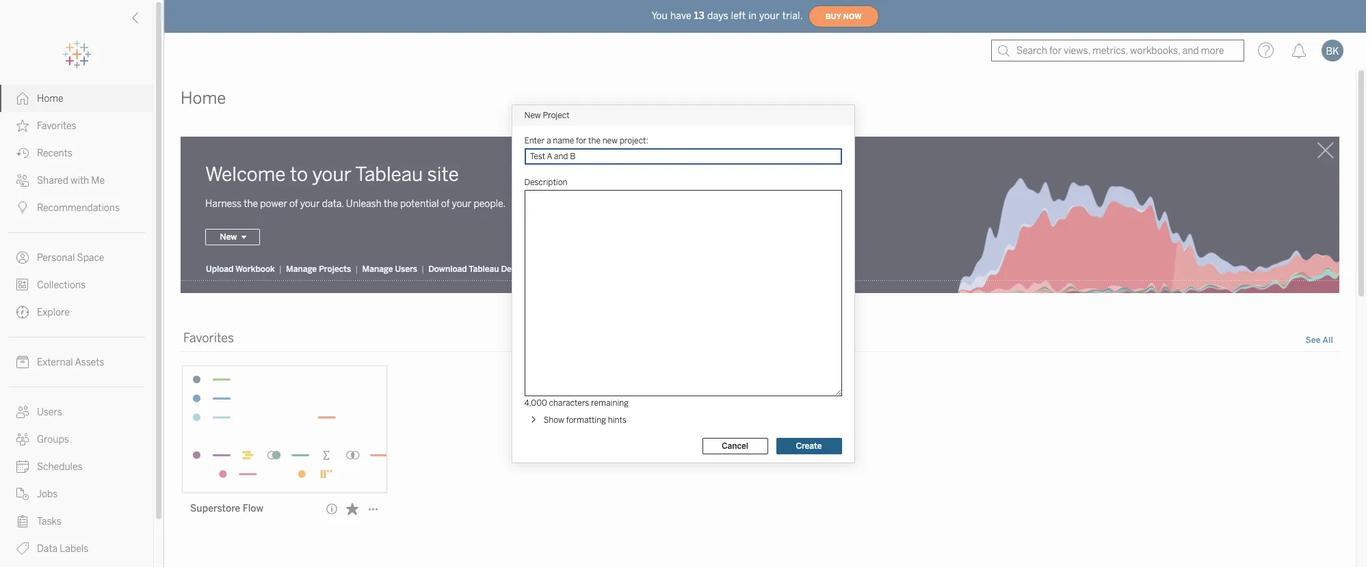 Task type: locate. For each thing, give the bounding box(es) containing it.
| right 'projects'
[[355, 265, 358, 275]]

download tableau desktop link
[[428, 264, 534, 275]]

| left the download
[[422, 265, 424, 275]]

1 horizontal spatial |
[[355, 265, 358, 275]]

the
[[589, 136, 601, 145], [244, 199, 258, 210], [384, 199, 398, 210]]

show formatting hints
[[544, 416, 627, 425]]

data labels link
[[0, 536, 153, 563]]

welcome to your tableau site
[[205, 164, 459, 186]]

tableau left desktop
[[469, 265, 499, 275]]

personal space
[[37, 253, 104, 264]]

new
[[525, 111, 541, 120], [220, 233, 237, 243]]

schedules
[[37, 462, 82, 474]]

Enter a name for the new project: text field
[[525, 148, 842, 165]]

0 horizontal spatial manage
[[286, 265, 317, 275]]

the right for
[[589, 136, 601, 145]]

of right potential
[[441, 199, 450, 210]]

the left the power
[[244, 199, 258, 210]]

see all
[[1306, 336, 1334, 346]]

harness the power of your data. unleash the potential of your people.
[[205, 199, 506, 210]]

external assets
[[37, 357, 104, 369]]

0 vertical spatial favorites
[[37, 120, 76, 132]]

formatting
[[566, 416, 606, 425]]

your right in
[[760, 10, 780, 22]]

0 horizontal spatial of
[[290, 199, 298, 210]]

manage right 'projects'
[[362, 265, 393, 275]]

manage
[[286, 265, 317, 275], [362, 265, 393, 275]]

of right the power
[[290, 199, 298, 210]]

workbook
[[235, 265, 275, 275]]

1 horizontal spatial new
[[525, 111, 541, 120]]

show
[[544, 416, 565, 425]]

users up the groups
[[37, 407, 62, 419]]

4,000 characters remaining
[[525, 399, 629, 408]]

recents link
[[0, 140, 153, 167]]

upload
[[206, 265, 234, 275]]

now
[[844, 12, 862, 21]]

3 | from the left
[[422, 265, 424, 275]]

of
[[290, 199, 298, 210], [441, 199, 450, 210]]

have
[[671, 10, 692, 22]]

2 horizontal spatial the
[[589, 136, 601, 145]]

cancel button
[[702, 438, 768, 455]]

new up upload
[[220, 233, 237, 243]]

1 horizontal spatial of
[[441, 199, 450, 210]]

people.
[[474, 199, 506, 210]]

1 vertical spatial new
[[220, 233, 237, 243]]

users left the download
[[395, 265, 417, 275]]

description
[[525, 178, 568, 187]]

manage left 'projects'
[[286, 265, 317, 275]]

enter a name for the new project:
[[525, 136, 648, 145]]

superstore flow
[[190, 504, 263, 516]]

new inside popup button
[[220, 233, 237, 243]]

assets
[[75, 357, 104, 369]]

0 horizontal spatial tableau
[[355, 164, 423, 186]]

1 horizontal spatial favorites
[[183, 331, 234, 347]]

favorites
[[37, 120, 76, 132], [183, 331, 234, 347]]

tableau up unleash
[[355, 164, 423, 186]]

a
[[547, 136, 551, 145]]

your
[[760, 10, 780, 22], [312, 164, 352, 186], [300, 199, 320, 210], [452, 199, 472, 210]]

projects
[[319, 265, 351, 275]]

download
[[429, 265, 467, 275]]

0 horizontal spatial home
[[37, 93, 63, 105]]

home
[[181, 88, 226, 108], [37, 93, 63, 105]]

0 vertical spatial users
[[395, 265, 417, 275]]

0 horizontal spatial users
[[37, 407, 62, 419]]

see
[[1306, 336, 1321, 346]]

you
[[652, 10, 668, 22]]

4,000
[[525, 399, 547, 408]]

labels
[[60, 544, 88, 556]]

project
[[543, 111, 570, 120]]

all
[[1323, 336, 1334, 346]]

groups
[[37, 435, 69, 446]]

tasks
[[37, 517, 62, 528]]

trial.
[[783, 10, 803, 22]]

1 manage from the left
[[286, 265, 317, 275]]

name
[[553, 136, 574, 145]]

personal space link
[[0, 244, 153, 272]]

potential
[[400, 199, 439, 210]]

2 horizontal spatial |
[[422, 265, 424, 275]]

shared
[[37, 175, 68, 187]]

|
[[279, 265, 282, 275], [355, 265, 358, 275], [422, 265, 424, 275]]

1 vertical spatial favorites
[[183, 331, 234, 347]]

new project dialog
[[512, 105, 854, 463]]

tableau
[[355, 164, 423, 186], [469, 265, 499, 275]]

data.
[[322, 199, 344, 210]]

0 horizontal spatial favorites
[[37, 120, 76, 132]]

0 horizontal spatial |
[[279, 265, 282, 275]]

welcome
[[205, 164, 286, 186]]

1 vertical spatial tableau
[[469, 265, 499, 275]]

13
[[694, 10, 705, 22]]

| right workbook
[[279, 265, 282, 275]]

0 vertical spatial new
[[525, 111, 541, 120]]

schedules link
[[0, 454, 153, 481]]

your left data.
[[300, 199, 320, 210]]

1 horizontal spatial manage
[[362, 265, 393, 275]]

upload workbook | manage projects | manage users | download tableau desktop
[[206, 265, 534, 275]]

new
[[603, 136, 618, 145]]

new inside "dialog"
[[525, 111, 541, 120]]

1 vertical spatial users
[[37, 407, 62, 419]]

manage projects link
[[285, 264, 352, 275]]

the right unleash
[[384, 199, 398, 210]]

for
[[576, 136, 587, 145]]

explore link
[[0, 299, 153, 326]]

new left project
[[525, 111, 541, 120]]

groups link
[[0, 426, 153, 454]]

enter
[[525, 136, 545, 145]]

1 of from the left
[[290, 199, 298, 210]]

1 horizontal spatial tableau
[[469, 265, 499, 275]]

0 horizontal spatial new
[[220, 233, 237, 243]]

users
[[395, 265, 417, 275], [37, 407, 62, 419]]



Task type: describe. For each thing, give the bounding box(es) containing it.
power
[[260, 199, 287, 210]]

in
[[749, 10, 757, 22]]

harness
[[205, 199, 242, 210]]

1 horizontal spatial home
[[181, 88, 226, 108]]

show formatting hints button
[[526, 412, 629, 429]]

jobs link
[[0, 481, 153, 508]]

main navigation. press the up and down arrow keys to access links. element
[[0, 85, 153, 568]]

home inside main navigation. press the up and down arrow keys to access links. element
[[37, 93, 63, 105]]

remaining
[[591, 399, 629, 408]]

desktop
[[501, 265, 534, 275]]

me
[[91, 175, 105, 187]]

tasks link
[[0, 508, 153, 536]]

flow
[[243, 504, 263, 516]]

jobs
[[37, 489, 58, 501]]

characters
[[549, 399, 589, 408]]

2 | from the left
[[355, 265, 358, 275]]

site
[[427, 164, 459, 186]]

cancel
[[722, 442, 749, 451]]

favorites link
[[0, 112, 153, 140]]

favorites inside main navigation. press the up and down arrow keys to access links. element
[[37, 120, 76, 132]]

2 of from the left
[[441, 199, 450, 210]]

space
[[77, 253, 104, 264]]

your up data.
[[312, 164, 352, 186]]

buy now
[[826, 12, 862, 21]]

new for new project
[[525, 111, 541, 120]]

new button
[[205, 230, 260, 246]]

the inside new project "dialog"
[[589, 136, 601, 145]]

new project
[[525, 111, 570, 120]]

create
[[796, 442, 822, 451]]

hints
[[608, 416, 627, 425]]

users link
[[0, 399, 153, 426]]

2 manage from the left
[[362, 265, 393, 275]]

recents
[[37, 148, 72, 159]]

create button
[[776, 438, 842, 455]]

external assets link
[[0, 349, 153, 376]]

upload workbook button
[[205, 264, 276, 275]]

explore
[[37, 307, 70, 319]]

1 | from the left
[[279, 265, 282, 275]]

external
[[37, 357, 73, 369]]

Description text field
[[525, 190, 842, 397]]

new for new
[[220, 233, 237, 243]]

recommendations link
[[0, 194, 153, 222]]

1 horizontal spatial users
[[395, 265, 417, 275]]

buy now button
[[809, 5, 879, 27]]

see all link
[[1305, 334, 1334, 349]]

navigation panel element
[[0, 41, 153, 568]]

data
[[37, 544, 58, 556]]

collections link
[[0, 272, 153, 299]]

users inside main navigation. press the up and down arrow keys to access links. element
[[37, 407, 62, 419]]

0 vertical spatial tableau
[[355, 164, 423, 186]]

collections
[[37, 280, 86, 292]]

superstore
[[190, 504, 240, 516]]

personal
[[37, 253, 75, 264]]

buy
[[826, 12, 842, 21]]

manage users link
[[362, 264, 418, 275]]

you have 13 days left in your trial.
[[652, 10, 803, 22]]

left
[[731, 10, 746, 22]]

project:
[[620, 136, 648, 145]]

days
[[708, 10, 729, 22]]

0 horizontal spatial the
[[244, 199, 258, 210]]

shared with me
[[37, 175, 105, 187]]

1 horizontal spatial the
[[384, 199, 398, 210]]

recommendations
[[37, 203, 120, 214]]

with
[[71, 175, 89, 187]]

data labels
[[37, 544, 88, 556]]

to
[[290, 164, 308, 186]]

your left people.
[[452, 199, 472, 210]]

home link
[[0, 85, 153, 112]]

unleash
[[346, 199, 382, 210]]

shared with me link
[[0, 167, 153, 194]]



Task type: vqa. For each thing, say whether or not it's contained in the screenshot.
top Users
yes



